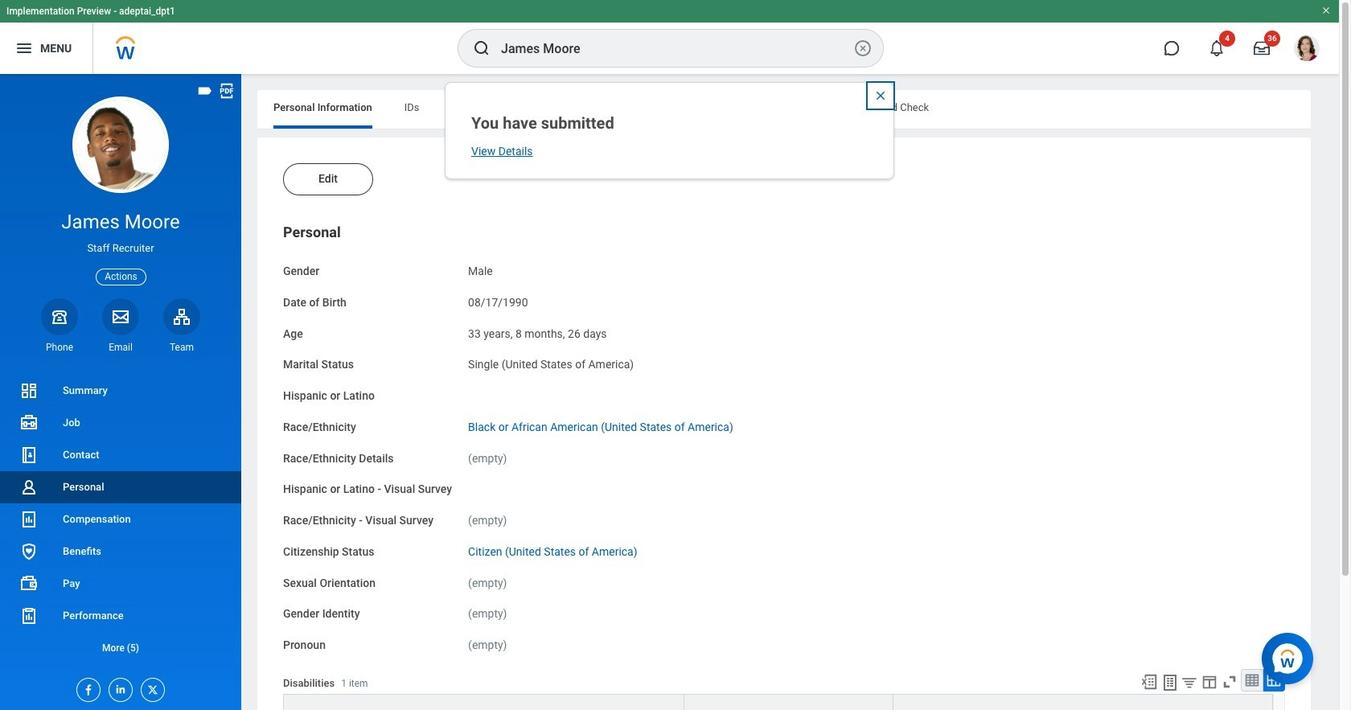 Task type: vqa. For each thing, say whether or not it's contained in the screenshot.
"Undo R" image
no



Task type: describe. For each thing, give the bounding box(es) containing it.
export to excel image
[[1141, 673, 1158, 691]]

benefits image
[[19, 542, 39, 562]]

x circle image
[[854, 39, 873, 58]]

contact image
[[19, 446, 39, 465]]

team james moore element
[[163, 341, 200, 354]]

view printable version (pdf) image
[[218, 82, 236, 100]]

mail image
[[111, 307, 130, 326]]

search image
[[472, 39, 492, 58]]

male element
[[468, 261, 493, 278]]

view team image
[[172, 307, 191, 326]]

linkedin image
[[109, 679, 127, 696]]

tag image
[[196, 82, 214, 100]]

inbox large image
[[1254, 40, 1270, 56]]

close environment banner image
[[1322, 6, 1331, 15]]

performance image
[[19, 607, 39, 626]]

pay image
[[19, 574, 39, 594]]

justify image
[[14, 39, 34, 58]]

Search Workday  search field
[[501, 31, 850, 66]]

close image
[[874, 89, 887, 102]]

email james moore element
[[102, 341, 139, 354]]

facebook image
[[77, 679, 95, 697]]

personal image
[[19, 478, 39, 497]]

expand table image
[[1266, 672, 1282, 688]]

export to worksheets image
[[1161, 673, 1180, 692]]



Task type: locate. For each thing, give the bounding box(es) containing it.
list
[[0, 375, 241, 664]]

summary image
[[19, 381, 39, 401]]

phone image
[[48, 307, 71, 326]]

tab list
[[257, 90, 1311, 129]]

job image
[[19, 413, 39, 433]]

toolbar
[[1134, 669, 1286, 694]]

navigation pane region
[[0, 74, 241, 710]]

group
[[283, 223, 1286, 654]]

profile logan mcneil image
[[1294, 35, 1320, 64]]

fullscreen image
[[1221, 673, 1239, 691]]

column header
[[684, 694, 894, 710]]

banner
[[0, 0, 1339, 74]]

click to view/edit grid preferences image
[[1201, 673, 1219, 691]]

dialog
[[445, 82, 895, 179]]

x image
[[142, 679, 159, 697]]

select to filter grid data image
[[1181, 674, 1199, 691]]

phone james moore element
[[41, 341, 78, 354]]

table image
[[1245, 672, 1261, 688]]

notifications large image
[[1209, 40, 1225, 56]]

row
[[283, 694, 1273, 710]]

compensation image
[[19, 510, 39, 529]]



